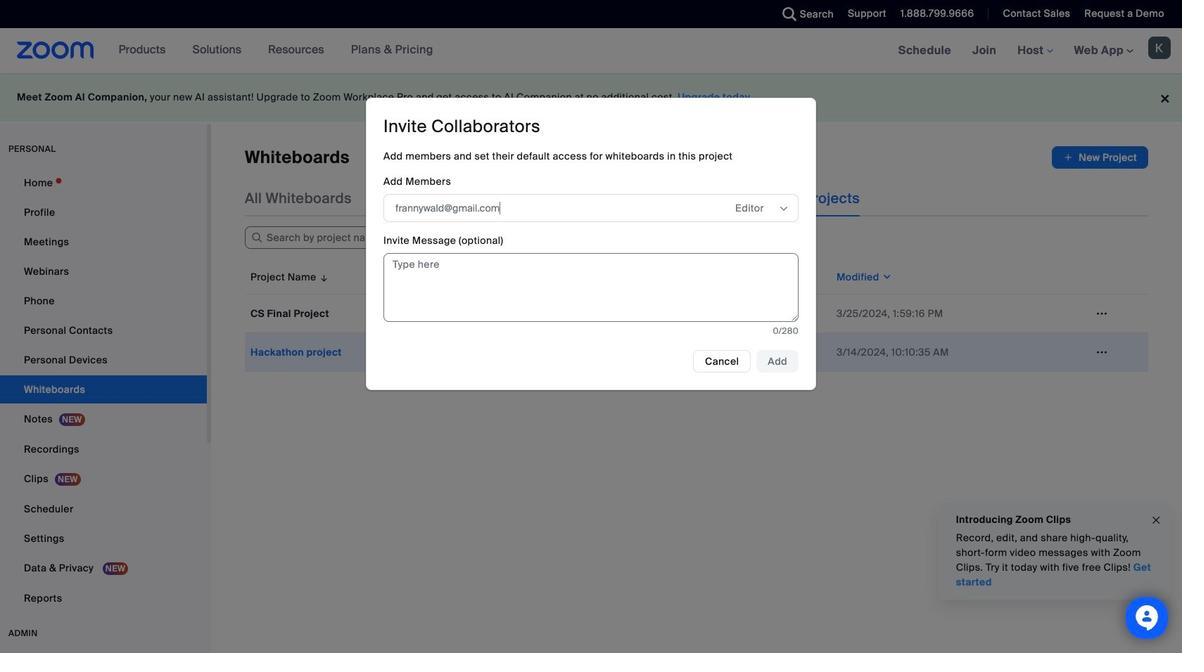 Task type: describe. For each thing, give the bounding box(es) containing it.
personal menu menu
[[0, 169, 207, 614]]

tabs of all whiteboard page tab list
[[245, 180, 860, 217]]

close image
[[1151, 513, 1162, 529]]

add image
[[1064, 151, 1074, 165]]

product information navigation
[[108, 28, 444, 73]]



Task type: locate. For each thing, give the bounding box(es) containing it.
dialog
[[366, 98, 816, 391]]

edit project image
[[1091, 308, 1113, 320], [1091, 346, 1113, 359]]

Invite Message (optional) text field
[[384, 254, 799, 323]]

show options image
[[778, 204, 790, 215]]

banner
[[0, 28, 1182, 74]]

meetings navigation
[[888, 28, 1182, 74]]

0 vertical spatial edit project image
[[1091, 308, 1113, 320]]

application
[[245, 260, 1149, 372]]

1 edit project image from the top
[[1091, 308, 1113, 320]]

2 edit project image from the top
[[1091, 346, 1113, 359]]

heading
[[384, 116, 541, 137]]

1 vertical spatial edit project image
[[1091, 346, 1113, 359]]

Search by name or email,Search by name or email text field
[[396, 198, 706, 219]]

Search text field
[[245, 227, 414, 249]]

arrow down image
[[316, 269, 329, 286]]

footer
[[0, 73, 1182, 122]]



Task type: vqa. For each thing, say whether or not it's contained in the screenshot.
"edit project" IMAGE
yes



